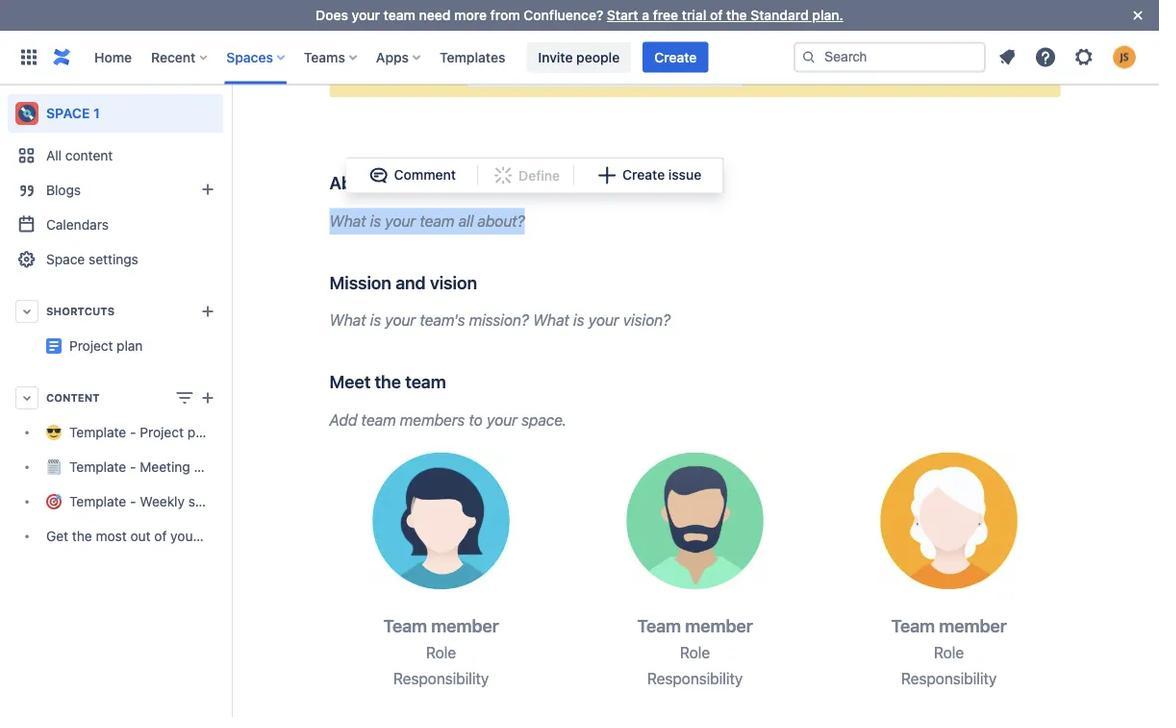 Task type: locate. For each thing, give the bounding box(es) containing it.
team's
[[420, 312, 465, 330]]

0 horizontal spatial role responsibility
[[393, 644, 489, 688]]

0 horizontal spatial role
[[426, 644, 456, 662]]

3 responsibility from the left
[[902, 670, 997, 688]]

2 team member from the left
[[637, 616, 753, 637]]

1 horizontal spatial role responsibility
[[647, 644, 743, 688]]

what
[[330, 212, 366, 230], [330, 312, 366, 330], [533, 312, 570, 330]]

meet
[[330, 372, 371, 392]]

2 horizontal spatial role responsibility
[[902, 644, 997, 688]]

template down content dropdown button
[[69, 425, 126, 441]]

- up template - meeting notes link
[[130, 425, 136, 441]]

0 horizontal spatial more
[[454, 7, 487, 23]]

tree inside space element
[[8, 416, 274, 554]]

template for template - weekly status report
[[69, 494, 126, 510]]

1 role from the left
[[426, 644, 456, 662]]

from
[[490, 7, 520, 23]]

2 horizontal spatial the
[[727, 7, 747, 23]]

is down the about
[[370, 212, 381, 230]]

2 vertical spatial the
[[72, 529, 92, 545]]

2 horizontal spatial team
[[891, 616, 935, 637]]

out down templates
[[439, 66, 462, 84]]

your down comment button
[[385, 212, 416, 230]]

- for project
[[130, 425, 136, 441]]

all content link
[[8, 139, 223, 173]]

vision?
[[623, 312, 671, 330]]

template - weekly status report
[[69, 494, 268, 510]]

3 team from the left
[[891, 616, 935, 637]]

meet the team
[[330, 372, 446, 392]]

the right meet
[[375, 372, 401, 392]]

project plan link down "shortcuts" dropdown button
[[69, 338, 143, 354]]

2 role from the left
[[680, 644, 710, 662]]

is for team's
[[370, 312, 381, 330]]

1 vertical spatial template
[[69, 459, 126, 475]]

2 horizontal spatial responsibility
[[902, 670, 997, 688]]

create
[[655, 49, 697, 65], [623, 167, 665, 182]]

1 horizontal spatial more
[[772, 66, 807, 84]]

spaces button
[[221, 42, 292, 73]]

members
[[400, 411, 465, 429]]

1 vertical spatial more
[[772, 66, 807, 84]]

1 horizontal spatial team member
[[637, 616, 753, 637]]

0 horizontal spatial plan
[[117, 338, 143, 354]]

- left meeting
[[130, 459, 136, 475]]

1 horizontal spatial the
[[375, 372, 401, 392]]

your inside space element
[[171, 529, 198, 545]]

1 vertical spatial create
[[623, 167, 665, 182]]

create left issue
[[623, 167, 665, 182]]

collapse sidebar image
[[210, 94, 252, 133]]

- for meeting
[[130, 459, 136, 475]]

2 vertical spatial -
[[130, 494, 136, 510]]

team inside "get the most out of your team space" link
[[202, 529, 233, 545]]

2 template from the top
[[69, 459, 126, 475]]

notes
[[194, 459, 229, 475]]

3 template from the top
[[69, 494, 126, 510]]

what is your team all about?
[[330, 212, 525, 230]]

role
[[426, 644, 456, 662], [680, 644, 710, 662], [934, 644, 964, 662]]

1 horizontal spatial member
[[685, 616, 753, 637]]

your
[[352, 7, 380, 23], [385, 212, 416, 230], [385, 312, 416, 330], [589, 312, 619, 330], [487, 411, 518, 429], [171, 529, 198, 545]]

what down the about
[[330, 212, 366, 230]]

1 horizontal spatial project plan
[[223, 331, 297, 346]]

of right trial
[[710, 7, 723, 23]]

copy image
[[377, 171, 400, 194], [475, 271, 498, 294], [444, 370, 467, 393], [751, 614, 774, 638], [1005, 614, 1028, 638]]

the right get
[[72, 529, 92, 545]]

team down status
[[202, 529, 233, 545]]

2 horizontal spatial member
[[939, 616, 1007, 637]]

plan for project plan link below "shortcuts" dropdown button
[[117, 338, 143, 354]]

1 vertical spatial -
[[130, 459, 136, 475]]

team
[[383, 616, 427, 637], [637, 616, 681, 637], [891, 616, 935, 637]]

check
[[391, 66, 435, 84]]

mission
[[330, 272, 392, 293]]

tree
[[8, 416, 274, 554]]

banner
[[0, 30, 1160, 85]]

get the most out of your team space link
[[8, 520, 274, 554]]

2 horizontal spatial plan
[[271, 331, 297, 346]]

- for weekly
[[130, 494, 136, 510]]

2 member from the left
[[685, 616, 753, 637]]

team member
[[383, 616, 499, 637], [637, 616, 753, 637], [891, 616, 1007, 637]]

create for create issue
[[623, 167, 665, 182]]

the
[[727, 7, 747, 23], [375, 372, 401, 392], [72, 529, 92, 545]]

of
[[710, 7, 723, 23], [154, 529, 167, 545]]

confluence image
[[50, 46, 73, 69], [50, 46, 73, 69]]

template - project plan image
[[46, 339, 62, 354]]

create for create
[[655, 49, 697, 65]]

what is your team's mission? what is your vision?
[[330, 312, 671, 330]]

project plan
[[223, 331, 297, 346], [69, 338, 143, 354]]

team
[[384, 7, 416, 23], [420, 212, 455, 230], [405, 372, 446, 392], [361, 411, 396, 429], [202, 529, 233, 545]]

1 horizontal spatial team
[[637, 616, 681, 637]]

project plan for project plan link over change view 'icon'
[[223, 331, 297, 346]]

template
[[69, 425, 126, 441], [69, 459, 126, 475], [69, 494, 126, 510]]

is for team
[[370, 212, 381, 230]]

1 vertical spatial out
[[130, 529, 151, 545]]

the inside "get the most out of your team space" link
[[72, 529, 92, 545]]

comment button
[[356, 162, 468, 189]]

close image
[[1127, 4, 1150, 27]]

plan inside tree
[[187, 425, 214, 441]]

0 horizontal spatial responsibility
[[393, 670, 489, 688]]

templates
[[440, 49, 506, 65]]

team left need
[[384, 7, 416, 23]]

the for get the most out of your team space
[[72, 529, 92, 545]]

check out
[[391, 66, 466, 84]]

comment
[[394, 167, 456, 182]]

what for what is your team all about?
[[330, 212, 366, 230]]

1 role responsibility from the left
[[393, 644, 489, 688]]

add team members to your space.
[[330, 411, 567, 429]]

all
[[459, 212, 474, 230]]

what right mission? at the top left
[[533, 312, 570, 330]]

1 horizontal spatial out
[[439, 66, 462, 84]]

0 horizontal spatial of
[[154, 529, 167, 545]]

space 1 link
[[8, 94, 223, 133]]

out
[[439, 66, 462, 84], [130, 529, 151, 545]]

0 vertical spatial of
[[710, 7, 723, 23]]

template up most
[[69, 494, 126, 510]]

more down search image at the right top
[[772, 66, 807, 84]]

search image
[[802, 50, 817, 65]]

0 horizontal spatial team member
[[383, 616, 499, 637]]

out right most
[[130, 529, 151, 545]]

create down free
[[655, 49, 697, 65]]

about?
[[478, 212, 525, 230]]

templates link
[[434, 42, 511, 73]]

space 1
[[46, 105, 100, 121]]

- left weekly
[[130, 494, 136, 510]]

1 - from the top
[[130, 425, 136, 441]]

about
[[330, 173, 379, 193]]

what down mission
[[330, 312, 366, 330]]

3 member from the left
[[939, 616, 1007, 637]]

2 horizontal spatial role
[[934, 644, 964, 662]]

0 vertical spatial more
[[454, 7, 487, 23]]

tree containing template - project plan
[[8, 416, 274, 554]]

0 horizontal spatial out
[[130, 529, 151, 545]]

project plan link
[[8, 329, 297, 364], [69, 338, 143, 354]]

3 role responsibility from the left
[[902, 644, 997, 688]]

more
[[454, 7, 487, 23], [772, 66, 807, 84]]

2 horizontal spatial team member
[[891, 616, 1007, 637]]

does
[[316, 7, 348, 23]]

is
[[370, 212, 381, 230], [370, 312, 381, 330], [574, 312, 585, 330]]

1 horizontal spatial plan
[[187, 425, 214, 441]]

1 horizontal spatial responsibility
[[647, 670, 743, 688]]

0 horizontal spatial project plan
[[69, 338, 143, 354]]

shortcuts
[[46, 306, 115, 318]]

your down template - weekly status report
[[171, 529, 198, 545]]

0 vertical spatial -
[[130, 425, 136, 441]]

out inside "get the most out of your team space" link
[[130, 529, 151, 545]]

more left from
[[454, 7, 487, 23]]

2 - from the top
[[130, 459, 136, 475]]

is left vision?
[[574, 312, 585, 330]]

-
[[130, 425, 136, 441], [130, 459, 136, 475], [130, 494, 136, 510]]

help icon image
[[1035, 46, 1058, 69]]

calendars link
[[8, 208, 223, 243]]

project
[[223, 331, 267, 346], [69, 338, 113, 354], [140, 425, 184, 441]]

2 responsibility from the left
[[647, 670, 743, 688]]

space
[[46, 105, 90, 121]]

of down weekly
[[154, 529, 167, 545]]

role responsibility
[[393, 644, 489, 688], [647, 644, 743, 688], [902, 644, 997, 688]]

0 horizontal spatial team
[[383, 616, 427, 637]]

space settings link
[[8, 243, 223, 277]]

0 horizontal spatial member
[[431, 616, 499, 637]]

1 vertical spatial the
[[375, 372, 401, 392]]

1 template from the top
[[69, 425, 126, 441]]

member
[[431, 616, 499, 637], [685, 616, 753, 637], [939, 616, 1007, 637]]

space.
[[522, 411, 567, 429]]

2 vertical spatial template
[[69, 494, 126, 510]]

the right trial
[[727, 7, 747, 23]]

to
[[469, 411, 483, 429]]

project plan link up change view 'icon'
[[8, 329, 297, 364]]

1 team from the left
[[383, 616, 427, 637]]

0 horizontal spatial the
[[72, 529, 92, 545]]

3 - from the top
[[130, 494, 136, 510]]

get
[[46, 529, 68, 545]]

0 vertical spatial template
[[69, 425, 126, 441]]

template - project plan link
[[8, 416, 223, 450]]

is down mission
[[370, 312, 381, 330]]

apps button
[[370, 42, 428, 73]]

plan
[[271, 331, 297, 346], [117, 338, 143, 354], [187, 425, 214, 441]]

teams
[[304, 49, 345, 65]]

settings
[[89, 252, 138, 268]]

create inside create 'link'
[[655, 49, 697, 65]]

create inside create issue button
[[623, 167, 665, 182]]

1 vertical spatial of
[[154, 529, 167, 545]]

0 vertical spatial create
[[655, 49, 697, 65]]

1 horizontal spatial role
[[680, 644, 710, 662]]

template down template - project plan link
[[69, 459, 126, 475]]



Task type: vqa. For each thing, say whether or not it's contained in the screenshot.
Close icon
yes



Task type: describe. For each thing, give the bounding box(es) containing it.
recent button
[[145, 42, 215, 73]]

invite people
[[538, 49, 620, 65]]

all content
[[46, 148, 113, 164]]

start a free trial of the standard plan. link
[[607, 7, 844, 23]]

for
[[749, 66, 768, 84]]

template for template - meeting notes
[[69, 459, 126, 475]]

space settings
[[46, 252, 138, 268]]

invite
[[538, 49, 573, 65]]

a
[[642, 7, 650, 23]]

settings icon image
[[1073, 46, 1096, 69]]

blogs link
[[8, 173, 223, 208]]

get the most out of your team space
[[46, 529, 274, 545]]

all
[[46, 148, 62, 164]]

2 role responsibility from the left
[[647, 644, 743, 688]]

0 vertical spatial out
[[439, 66, 462, 84]]

for more tips.
[[745, 66, 841, 84]]

tips.
[[811, 66, 841, 84]]

start
[[607, 7, 639, 23]]

your right to
[[487, 411, 518, 429]]

create a blog image
[[196, 178, 219, 201]]

your down mission and vision
[[385, 312, 416, 330]]

your profile and preferences image
[[1113, 46, 1137, 69]]

create issue
[[623, 167, 702, 182]]

1 responsibility from the left
[[393, 670, 489, 688]]

need
[[419, 7, 451, 23]]

2 horizontal spatial project
[[223, 331, 267, 346]]

3 role from the left
[[934, 644, 964, 662]]

create link
[[643, 42, 709, 73]]

notification icon image
[[996, 46, 1019, 69]]

calendars
[[46, 217, 109, 233]]

team left all
[[420, 212, 455, 230]]

template for template - project plan
[[69, 425, 126, 441]]

template - meeting notes
[[69, 459, 229, 475]]

mission and vision
[[330, 272, 477, 293]]

shortcuts button
[[8, 294, 223, 329]]

team right add
[[361, 411, 396, 429]]

plan.
[[813, 7, 844, 23]]

the for meet the team
[[375, 372, 401, 392]]

copy image
[[497, 614, 520, 638]]

space element
[[0, 85, 297, 718]]

issue
[[669, 167, 702, 182]]

template - weekly status report link
[[8, 485, 268, 520]]

change view image
[[173, 387, 196, 410]]

project plan for project plan link below "shortcuts" dropdown button
[[69, 338, 143, 354]]

your right does at the left
[[352, 7, 380, 23]]

3 team member from the left
[[891, 616, 1007, 637]]

0 horizontal spatial project
[[69, 338, 113, 354]]

content button
[[8, 381, 223, 416]]

home link
[[89, 42, 138, 73]]

1 member from the left
[[431, 616, 499, 637]]

of inside space element
[[154, 529, 167, 545]]

copy image for meet the team
[[444, 370, 467, 393]]

create issue button
[[584, 162, 713, 189]]

teams button
[[298, 42, 365, 73]]

appswitcher icon image
[[17, 46, 40, 69]]

blogs
[[46, 182, 81, 198]]

1 horizontal spatial project
[[140, 425, 184, 441]]

Search field
[[794, 42, 986, 73]]

recent
[[151, 49, 196, 65]]

confluence?
[[524, 7, 604, 23]]

home
[[94, 49, 132, 65]]

free
[[653, 7, 679, 23]]

1 team member from the left
[[383, 616, 499, 637]]

copy image for mission and vision
[[475, 271, 498, 294]]

invite people button
[[527, 42, 632, 73]]

your left vision?
[[589, 312, 619, 330]]

banner containing home
[[0, 30, 1160, 85]]

content
[[46, 392, 100, 405]]

most
[[96, 529, 127, 545]]

add
[[330, 411, 357, 429]]

2 team from the left
[[637, 616, 681, 637]]

what for what is your team's mission? what is your vision?
[[330, 312, 366, 330]]

space
[[236, 529, 274, 545]]

status
[[188, 494, 227, 510]]

plan for project plan link over change view 'icon'
[[271, 331, 297, 346]]

people
[[577, 49, 620, 65]]

1
[[93, 105, 100, 121]]

template - project plan
[[69, 425, 214, 441]]

global element
[[12, 30, 790, 84]]

trial
[[682, 7, 707, 23]]

copy image for about
[[377, 171, 400, 194]]

report
[[230, 494, 268, 510]]

add shortcut image
[[196, 300, 219, 323]]

0 vertical spatial the
[[727, 7, 747, 23]]

1 horizontal spatial of
[[710, 7, 723, 23]]

standard
[[751, 7, 809, 23]]

team up members
[[405, 372, 446, 392]]

does your team need more from confluence? start a free trial of the standard plan.
[[316, 7, 844, 23]]

weekly
[[140, 494, 185, 510]]

vision
[[430, 272, 477, 293]]

create a page image
[[196, 387, 219, 410]]

meeting
[[140, 459, 190, 475]]

template - meeting notes link
[[8, 450, 229, 485]]

space
[[46, 252, 85, 268]]

apps
[[376, 49, 409, 65]]

mission?
[[469, 312, 529, 330]]

content
[[65, 148, 113, 164]]

and
[[396, 272, 426, 293]]

spaces
[[226, 49, 273, 65]]



